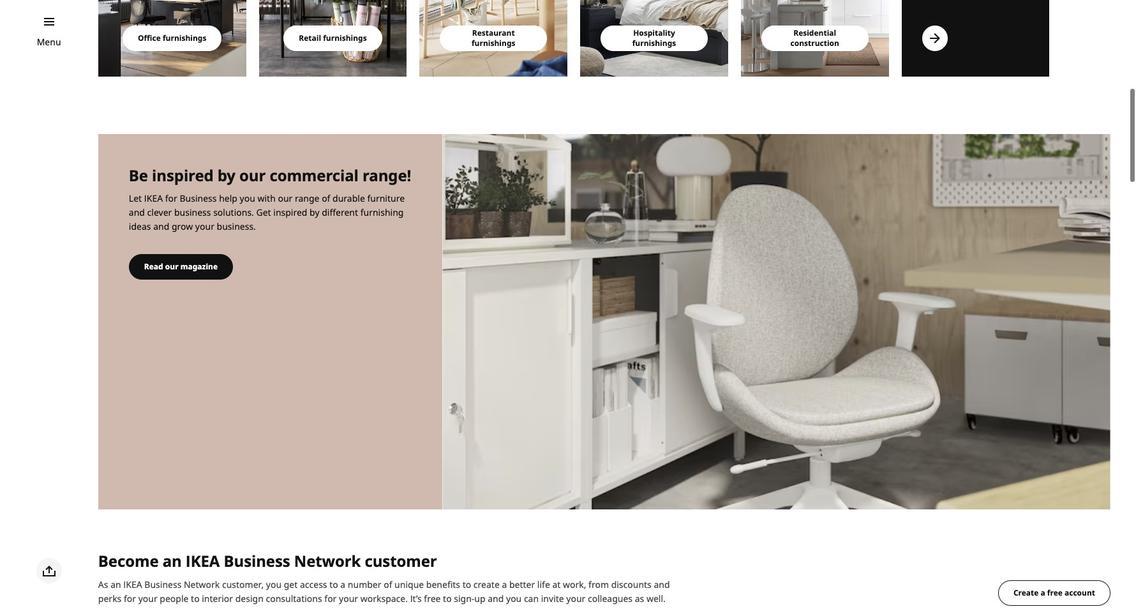 Task type: vqa. For each thing, say whether or not it's contained in the screenshot.
Restaurant furnishings's furnishings
yes



Task type: locate. For each thing, give the bounding box(es) containing it.
for inside "let ikea for business help you with our range of durable furniture and clever business solutions. get inspired by different furnishing ideas and grow your business."
[[165, 192, 177, 205]]

of
[[322, 192, 330, 205], [384, 579, 392, 591]]

a tommaryd table in front of two milsbo anthracite glass cabinets and a basket of yoga mats on the floor. image
[[259, 0, 407, 76]]

a beige, modern-style bedroom with a black-brown malm bed with storage, and a bedside, black-brown malm two-drawer chest. image
[[580, 0, 728, 76]]

ikea up interior
[[186, 551, 220, 572]]

1 vertical spatial by
[[310, 206, 320, 219]]

1 horizontal spatial an
[[163, 551, 182, 572]]

magazine
[[180, 261, 218, 272]]

1 horizontal spatial for
[[165, 192, 177, 205]]

as
[[98, 579, 108, 591]]

2 horizontal spatial a
[[1041, 587, 1046, 598]]

an right as
[[111, 579, 121, 591]]

business up 'customer,'
[[224, 551, 290, 572]]

grow
[[172, 220, 193, 233]]

access
[[300, 579, 327, 591]]

to right access
[[330, 579, 338, 591]]

2 horizontal spatial for
[[325, 593, 337, 605]]

you down better
[[506, 593, 522, 605]]

of inside as an ikea business network customer, you get access to a number of unique benefits to create a better life at work, from discounts and perks for your people to interior design consultations for your workspace. it's free to sign-up and you can invite your colleagues as well.
[[384, 579, 392, 591]]

you inside "let ikea for business help you with our range of durable furniture and clever business solutions. get inspired by different furnishing ideas and grow your business."
[[240, 192, 255, 205]]

inspired
[[152, 164, 214, 185], [273, 206, 307, 219]]

different
[[322, 206, 358, 219]]

0 horizontal spatial network
[[184, 579, 220, 591]]

read our magazine button
[[129, 254, 233, 280]]

1 horizontal spatial network
[[294, 551, 361, 572]]

design
[[235, 593, 264, 605]]

business for let
[[180, 192, 217, 205]]

free
[[1048, 587, 1063, 598], [424, 593, 441, 605]]

our
[[239, 164, 266, 185], [278, 192, 293, 205], [165, 261, 179, 272]]

0 horizontal spatial free
[[424, 593, 441, 605]]

0 vertical spatial by
[[218, 164, 236, 185]]

restaurant furnishings list item
[[420, 0, 568, 76]]

your down business
[[195, 220, 214, 233]]

furnishings for retail furnishings
[[323, 32, 367, 43]]

as
[[635, 593, 644, 605]]

customer,
[[222, 579, 264, 591]]

your down work,
[[567, 593, 586, 605]]

0 vertical spatial you
[[240, 192, 255, 205]]

you left get
[[266, 579, 282, 591]]

ikea inside "let ikea for business help you with our range of durable furniture and clever business solutions. get inspired by different furnishing ideas and grow your business."
[[144, 192, 163, 205]]

furniture
[[367, 192, 405, 205]]

2 horizontal spatial ikea
[[186, 551, 220, 572]]

our right read
[[165, 261, 179, 272]]

list item
[[902, 0, 1050, 76]]

business for become
[[224, 551, 290, 572]]

clever
[[147, 206, 172, 219]]

your down number
[[339, 593, 358, 605]]

business inside "let ikea for business help you with our range of durable furniture and clever business solutions. get inspired by different furnishing ideas and grow your business."
[[180, 192, 217, 205]]

our inside button
[[165, 261, 179, 272]]

0 horizontal spatial for
[[124, 593, 136, 605]]

1 horizontal spatial free
[[1048, 587, 1063, 598]]

residential construction list item
[[741, 0, 889, 76]]

restaurant
[[472, 27, 515, 38]]

1 horizontal spatial of
[[384, 579, 392, 591]]

0 vertical spatial inspired
[[152, 164, 214, 185]]

become
[[98, 551, 159, 572]]

ikea
[[144, 192, 163, 205], [186, 551, 220, 572], [123, 579, 142, 591]]

get
[[256, 206, 271, 219]]

1 horizontal spatial our
[[239, 164, 266, 185]]

as an ikea business network customer, you get access to a number of unique benefits to create a better life at work, from discounts and perks for your people to interior design consultations for your workspace. it's free to sign-up and you can invite your colleagues as well.
[[98, 579, 673, 605]]

0 horizontal spatial inspired
[[152, 164, 214, 185]]

1 horizontal spatial ikea
[[144, 192, 163, 205]]

an up the people
[[163, 551, 182, 572]]

1 vertical spatial you
[[266, 579, 282, 591]]

1 vertical spatial inspired
[[273, 206, 307, 219]]

you left with
[[240, 192, 255, 205]]

create a free account button
[[998, 580, 1111, 606]]

0 horizontal spatial our
[[165, 261, 179, 272]]

of right range
[[322, 192, 330, 205]]

an inside as an ikea business network customer, you get access to a number of unique benefits to create a better life at work, from discounts and perks for your people to interior design consultations for your workspace. it's free to sign-up and you can invite your colleagues as well.
[[111, 579, 121, 591]]

range
[[295, 192, 320, 205]]

furnishings
[[163, 32, 206, 43], [323, 32, 367, 43], [472, 37, 516, 48], [633, 37, 676, 48]]

1 vertical spatial of
[[384, 579, 392, 591]]

a right create
[[1041, 587, 1046, 598]]

hospitality
[[633, 27, 675, 38]]

an
[[163, 551, 182, 572], [111, 579, 121, 591]]

can
[[524, 593, 539, 605]]

to down benefits
[[443, 593, 452, 605]]

up
[[475, 593, 486, 605]]

with
[[258, 192, 276, 205]]

0 horizontal spatial a
[[341, 579, 346, 591]]

for down access
[[325, 593, 337, 605]]

your
[[195, 220, 214, 233], [138, 593, 158, 605], [339, 593, 358, 605], [567, 593, 586, 605]]

inspired inside "let ikea for business help you with our range of durable furniture and clever business solutions. get inspired by different furnishing ideas and grow your business."
[[273, 206, 307, 219]]

a
[[341, 579, 346, 591], [502, 579, 507, 591], [1041, 587, 1046, 598]]

network up access
[[294, 551, 361, 572]]

work,
[[563, 579, 586, 591]]

a large, bright open-plan kitchen with white and turquoise door fronts and a vase of flowers on the worktop above the sink. image
[[741, 0, 889, 76]]

for right perks
[[124, 593, 136, 605]]

2 vertical spatial business
[[144, 579, 182, 591]]

hospitality furnishings
[[633, 27, 676, 48]]

ikea inside as an ikea business network customer, you get access to a number of unique benefits to create a better life at work, from discounts and perks for your people to interior design consultations for your workspace. it's free to sign-up and you can invite your colleagues as well.
[[123, 579, 142, 591]]

our inside "let ikea for business help you with our range of durable furniture and clever business solutions. get inspired by different furnishing ideas and grow your business."
[[278, 192, 293, 205]]

ikea for become
[[186, 551, 220, 572]]

our up with
[[239, 164, 266, 185]]

and
[[129, 206, 145, 219], [153, 220, 169, 233], [654, 579, 670, 591], [488, 593, 504, 605]]

0 vertical spatial our
[[239, 164, 266, 185]]

0 vertical spatial business
[[180, 192, 217, 205]]

residential construction
[[791, 27, 840, 48]]

a long bar with a coat on a hook underneath and birch bar stools by a floor-to-ceiling window of a restaurant. image
[[420, 0, 568, 76]]

to
[[330, 579, 338, 591], [463, 579, 471, 591], [191, 593, 200, 605], [443, 593, 452, 605]]

furnishings for office furnishings
[[163, 32, 206, 43]]

read
[[144, 261, 163, 272]]

free right it's
[[424, 593, 441, 605]]

create a free account
[[1014, 587, 1096, 598]]

1 vertical spatial network
[[184, 579, 220, 591]]

menu button
[[37, 35, 61, 49]]

0 horizontal spatial of
[[322, 192, 330, 205]]

2 vertical spatial our
[[165, 261, 179, 272]]

0 horizontal spatial by
[[218, 164, 236, 185]]

1 vertical spatial business
[[224, 551, 290, 572]]

furnishings for hospitality furnishings
[[633, 37, 676, 48]]

you
[[240, 192, 255, 205], [266, 579, 282, 591], [506, 593, 522, 605]]

your inside "let ikea for business help you with our range of durable furniture and clever business solutions. get inspired by different furnishing ideas and grow your business."
[[195, 220, 214, 233]]

create
[[1014, 587, 1039, 598]]

0 horizontal spatial an
[[111, 579, 121, 591]]

furnishings inside 'button'
[[472, 37, 516, 48]]

network up interior
[[184, 579, 220, 591]]

an for as
[[111, 579, 121, 591]]

number
[[348, 579, 382, 591]]

of up workspace.
[[384, 579, 392, 591]]

be
[[129, 164, 148, 185]]

and right up
[[488, 593, 504, 605]]

ikea up 'clever'
[[144, 192, 163, 205]]

for up 'clever'
[[165, 192, 177, 205]]

2 vertical spatial ikea
[[123, 579, 142, 591]]

business up the people
[[144, 579, 182, 591]]

for
[[165, 192, 177, 205], [124, 593, 136, 605], [325, 593, 337, 605]]

a left number
[[341, 579, 346, 591]]

customer
[[365, 551, 437, 572]]

1 vertical spatial an
[[111, 579, 121, 591]]

0 vertical spatial ikea
[[144, 192, 163, 205]]

retail furnishings button
[[284, 25, 382, 51]]

2 vertical spatial you
[[506, 593, 522, 605]]

1 vertical spatial ikea
[[186, 551, 220, 572]]

by
[[218, 164, 236, 185], [310, 206, 320, 219]]

help
[[219, 192, 237, 205]]

durable
[[333, 192, 365, 205]]

0 horizontal spatial ikea
[[123, 579, 142, 591]]

network inside as an ikea business network customer, you get access to a number of unique benefits to create a better life at work, from discounts and perks for your people to interior design consultations for your workspace. it's free to sign-up and you can invite your colleagues as well.
[[184, 579, 220, 591]]

by up the 'help' at left top
[[218, 164, 236, 185]]

discounts
[[611, 579, 652, 591]]

our right with
[[278, 192, 293, 205]]

0 vertical spatial network
[[294, 551, 361, 572]]

1 vertical spatial our
[[278, 192, 293, 205]]

solutions.
[[213, 206, 254, 219]]

network for customer,
[[184, 579, 220, 591]]

0 vertical spatial an
[[163, 551, 182, 572]]

furnishings inside "button"
[[633, 37, 676, 48]]

a left better
[[502, 579, 507, 591]]

1 horizontal spatial inspired
[[273, 206, 307, 219]]

ikea down become
[[123, 579, 142, 591]]

inspired up business
[[152, 164, 214, 185]]

free left 'account'
[[1048, 587, 1063, 598]]

1 horizontal spatial by
[[310, 206, 320, 219]]

furnishings inside "list item"
[[163, 32, 206, 43]]

network
[[294, 551, 361, 572], [184, 579, 220, 591]]

business up business
[[180, 192, 217, 205]]

business
[[180, 192, 217, 205], [224, 551, 290, 572], [144, 579, 182, 591]]

business inside as an ikea business network customer, you get access to a number of unique benefits to create a better life at work, from discounts and perks for your people to interior design consultations for your workspace. it's free to sign-up and you can invite your colleagues as well.
[[144, 579, 182, 591]]

0 horizontal spatial you
[[240, 192, 255, 205]]

inspired down range
[[273, 206, 307, 219]]

2 horizontal spatial you
[[506, 593, 522, 605]]

2 horizontal spatial our
[[278, 192, 293, 205]]

1 horizontal spatial you
[[266, 579, 282, 591]]

by down range
[[310, 206, 320, 219]]

account
[[1065, 587, 1096, 598]]

an for become
[[163, 551, 182, 572]]

0 vertical spatial of
[[322, 192, 330, 205]]

free inside "button"
[[1048, 587, 1063, 598]]



Task type: describe. For each thing, give the bounding box(es) containing it.
retail furnishings list item
[[259, 0, 407, 76]]

network for customer
[[294, 551, 361, 572]]

furnishings for restaurant furnishings
[[472, 37, 516, 48]]

business for as
[[144, 579, 182, 591]]

workspace.
[[361, 593, 408, 605]]

retail furnishings
[[299, 32, 367, 43]]

unique
[[395, 579, 424, 591]]

get
[[284, 579, 298, 591]]

furnishing
[[361, 206, 404, 219]]

business
[[174, 206, 211, 219]]

benefits
[[426, 579, 460, 591]]

hospitality furnishings list item
[[580, 0, 728, 76]]

invite
[[541, 593, 564, 605]]

business.
[[217, 220, 256, 233]]

perks
[[98, 593, 122, 605]]

office furnishings list item
[[98, 0, 246, 76]]

read our magazine
[[144, 261, 218, 272]]

create
[[474, 579, 500, 591]]

range!
[[363, 164, 411, 185]]

become an ikea business network customer
[[98, 551, 437, 572]]

sign-
[[454, 593, 475, 605]]

a inside "button"
[[1041, 587, 1046, 598]]

ikea for as
[[123, 579, 142, 591]]

and down let
[[129, 206, 145, 219]]

from
[[589, 579, 609, 591]]

1 horizontal spatial a
[[502, 579, 507, 591]]

office
[[138, 32, 161, 43]]

let ikea for business help you with our range of durable furniture and clever business solutions. get inspired by different furnishing ideas and grow your business.
[[129, 192, 405, 233]]

ideas
[[129, 220, 151, 233]]

better
[[509, 579, 535, 591]]

of inside "let ikea for business help you with our range of durable furniture and clever business solutions. get inspired by different furnishing ideas and grow your business."
[[322, 192, 330, 205]]

to right the people
[[191, 593, 200, 605]]

colleagues
[[588, 593, 633, 605]]

it's
[[410, 593, 422, 605]]

free inside as an ikea business network customer, you get access to a number of unique benefits to create a better life at work, from discounts and perks for your people to interior design consultations for your workspace. it's free to sign-up and you can invite your colleagues as well.
[[424, 593, 441, 605]]

office furnishings
[[138, 32, 206, 43]]

commercial
[[270, 164, 359, 185]]

life
[[537, 579, 550, 591]]

be inspired by our commercial range!
[[129, 164, 411, 185]]

hospitality furnishings button
[[601, 25, 708, 51]]

residential
[[794, 27, 837, 38]]

interior
[[202, 593, 233, 605]]

by inside "let ikea for business help you with our range of durable furniture and clever business solutions. get inspired by different furnishing ideas and grow your business."
[[310, 206, 320, 219]]

your left the people
[[138, 593, 158, 605]]

residential construction button
[[762, 25, 869, 51]]

to up sign-
[[463, 579, 471, 591]]

construction
[[791, 37, 840, 48]]

menu
[[37, 36, 61, 48]]

people
[[160, 593, 189, 605]]

at
[[553, 579, 561, 591]]

a trotten desk and black office chair by open shelves with a privacy board at one side of the desk and a storage unit below. image
[[98, 0, 246, 76]]

and up the well.
[[654, 579, 670, 591]]

restaurant furnishings
[[472, 27, 516, 48]]

office furnishings button
[[123, 25, 222, 51]]

retail
[[299, 32, 321, 43]]

restaurant furnishings button
[[440, 25, 547, 51]]

let
[[129, 192, 142, 205]]

well.
[[647, 593, 666, 605]]

and down 'clever'
[[153, 220, 169, 233]]

consultations
[[266, 593, 322, 605]]



